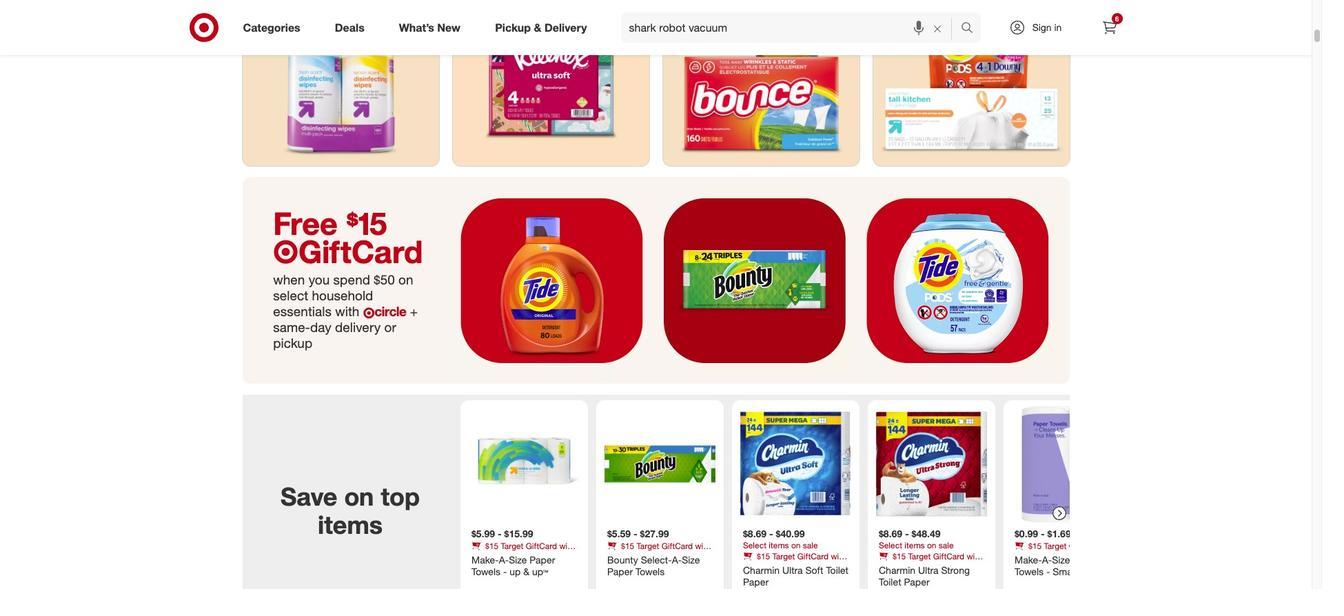 Task type: locate. For each thing, give the bounding box(es) containing it.
home down $5.99 - $15.99 on the bottom
[[487, 551, 508, 562]]

1 horizontal spatial select
[[879, 540, 902, 551]]

with
[[335, 304, 360, 320], [559, 541, 574, 551], [695, 541, 710, 551], [1102, 541, 1118, 551], [831, 551, 846, 562], [967, 551, 982, 562]]

1 vertical spatial toilet
[[879, 577, 901, 588]]

2 $8.69 from the left
[[879, 528, 902, 540]]

top
[[381, 482, 420, 512]]

towels down the $0.99
[[1015, 566, 1044, 578]]

2 horizontal spatial size
[[1052, 554, 1070, 566]]

target down $8.69 - $40.99 select items on sale at bottom right
[[772, 551, 795, 562]]

2 sale from the left
[[939, 540, 954, 551]]

$15 target giftcard with $50 home care purchase down $15.99
[[471, 541, 574, 562]]

select
[[273, 287, 308, 303]]

2 size from the left
[[682, 554, 700, 566]]

what's new
[[399, 20, 461, 34]]

1 make- from the left
[[471, 554, 499, 566]]

- right $5.99
[[497, 528, 501, 540]]

1 select from the left
[[743, 540, 766, 551]]

charmin
[[743, 565, 780, 576], [879, 565, 915, 576]]

care up the up
[[510, 551, 526, 562]]

care down $27.99
[[646, 551, 662, 562]]

make- down $5.99
[[471, 554, 499, 566]]

charmin inside charmin ultra strong toilet paper
[[879, 565, 915, 576]]

paper
[[529, 554, 555, 566], [1073, 554, 1098, 566], [607, 566, 633, 578], [743, 577, 769, 588], [904, 577, 929, 588]]

0 horizontal spatial sale
[[803, 540, 818, 551]]

toilet for charmin ultra strong toilet paper
[[879, 577, 901, 588]]

target down $8.69 - $48.49 select items on sale
[[908, 551, 931, 562]]

paper inside 'charmin ultra soft toilet paper'
[[743, 577, 769, 588]]

make- for make-a-size paper towels - smartly™
[[1015, 554, 1042, 566]]

2 horizontal spatial items
[[904, 540, 925, 551]]

- inside $8.69 - $40.99 select items on sale
[[769, 528, 773, 540]]

care for $27.99
[[646, 551, 662, 562]]

sale for $40.99
[[803, 540, 818, 551]]

care
[[510, 551, 526, 562], [646, 551, 662, 562], [1053, 551, 1069, 562], [782, 562, 798, 572], [918, 562, 934, 572]]

-
[[497, 528, 501, 540], [633, 528, 637, 540], [769, 528, 773, 540], [905, 528, 909, 540], [1041, 528, 1045, 540], [503, 566, 507, 578], [1046, 566, 1050, 578]]

make- inside make-a-size paper towels - smartly™
[[1015, 554, 1042, 566]]

a-
[[499, 554, 509, 566], [672, 554, 682, 566], [1042, 554, 1052, 566]]

size right the select-
[[682, 554, 700, 566]]

0 vertical spatial toilet
[[826, 565, 848, 576]]

target for $15.99
[[501, 541, 523, 551]]

$15 up spend
[[346, 205, 387, 243]]

1 horizontal spatial size
[[682, 554, 700, 566]]

& right the up
[[523, 566, 529, 578]]

strong
[[941, 565, 970, 576]]

giftcard up the select-
[[661, 541, 693, 551]]

&
[[534, 20, 542, 34], [523, 566, 529, 578]]

0 vertical spatial &
[[534, 20, 542, 34]]

$15 down $0.99 - $1.69
[[1028, 541, 1042, 551]]

$50 right spend
[[374, 272, 395, 287]]

1 ultra from the left
[[782, 565, 803, 576]]

0 horizontal spatial ultra
[[782, 565, 803, 576]]

make- down the $0.99
[[1015, 554, 1042, 566]]

$15 down $8.69 - $40.99 select items on sale at bottom right
[[757, 551, 770, 562]]

select for $8.69 - $40.99
[[743, 540, 766, 551]]

paper down $8.69 - $48.49 select items on sale
[[904, 577, 929, 588]]

$8.69 left $40.99
[[743, 528, 766, 540]]

1 vertical spatial &
[[523, 566, 529, 578]]

0 horizontal spatial towels
[[471, 566, 500, 578]]

0 horizontal spatial make-
[[471, 554, 499, 566]]

on inside save on top items
[[344, 482, 374, 512]]

1 horizontal spatial &
[[534, 20, 542, 34]]

care up smartly™
[[1053, 551, 1069, 562]]

sale
[[803, 540, 818, 551], [939, 540, 954, 551]]

What can we help you find? suggestions appear below search field
[[621, 12, 964, 43]]

on up +
[[399, 272, 413, 287]]

towels inside make-a-size paper towels - smartly™
[[1015, 566, 1044, 578]]

home for $5.59
[[623, 551, 644, 562]]

select inside $8.69 - $48.49 select items on sale
[[879, 540, 902, 551]]

target down $1.69 at the bottom right of the page
[[1044, 541, 1067, 551]]

- left $40.99
[[769, 528, 773, 540]]

3 a- from the left
[[1042, 554, 1052, 566]]

2 a- from the left
[[672, 554, 682, 566]]

0 horizontal spatial toilet
[[826, 565, 848, 576]]

a- inside make-a-size paper towels - up & up™
[[499, 554, 509, 566]]

or
[[384, 319, 396, 335]]

paper inside make-a-size paper towels - up & up™
[[529, 554, 555, 566]]

$8.69 - $48.49 select items on sale
[[879, 528, 954, 551]]

3 size from the left
[[1052, 554, 1070, 566]]

0 horizontal spatial select
[[743, 540, 766, 551]]

- for $48.49
[[905, 528, 909, 540]]

size up smartly™
[[1052, 554, 1070, 566]]

2 towels from the left
[[635, 566, 664, 578]]

select for $8.69 - $48.49
[[879, 540, 902, 551]]

paper for charmin ultra soft toilet paper
[[743, 577, 769, 588]]

1 horizontal spatial items
[[769, 540, 789, 551]]

target
[[501, 541, 523, 551], [636, 541, 659, 551], [1044, 541, 1067, 551], [772, 551, 795, 562], [908, 551, 931, 562]]

home down $5.59 - $27.99
[[623, 551, 644, 562]]

size
[[509, 554, 527, 566], [682, 554, 700, 566], [1052, 554, 1070, 566]]

ultra for soft
[[782, 565, 803, 576]]

1 horizontal spatial make-
[[1015, 554, 1042, 566]]

$8.69
[[743, 528, 766, 540], [879, 528, 902, 540]]

$8.69 inside $8.69 - $48.49 select items on sale
[[879, 528, 902, 540]]

1 horizontal spatial charmin
[[879, 565, 915, 576]]

carousel region
[[242, 395, 1131, 589]]

1 horizontal spatial $8.69
[[879, 528, 902, 540]]

home down $8.69 - $40.99 select items on sale at bottom right
[[758, 562, 779, 572]]

$15 target giftcard with $50 home care purchase for $15.99
[[471, 541, 574, 562]]

$15 target giftcard with $50 home care purchase down $27.99
[[607, 541, 710, 562]]

make-
[[471, 554, 499, 566], [1015, 554, 1042, 566]]

sale inside $8.69 - $40.99 select items on sale
[[803, 540, 818, 551]]

paper inside make-a-size paper towels - smartly™
[[1073, 554, 1098, 566]]

$8.69 inside $8.69 - $40.99 select items on sale
[[743, 528, 766, 540]]

sale inside $8.69 - $48.49 select items on sale
[[939, 540, 954, 551]]

- for $15.99
[[497, 528, 501, 540]]

& inside make-a-size paper towels - up & up™
[[523, 566, 529, 578]]

- left $48.49
[[905, 528, 909, 540]]

$15 target giftcard with $50 home care purchase down $1.69 at the bottom right of the page
[[1015, 541, 1118, 562]]

home down $0.99 - $1.69
[[1030, 551, 1051, 562]]

toilet for charmin ultra soft toilet paper
[[826, 565, 848, 576]]

on
[[399, 272, 413, 287], [344, 482, 374, 512], [791, 540, 800, 551], [927, 540, 936, 551]]

purchase
[[528, 551, 563, 562], [664, 551, 699, 562], [1072, 551, 1106, 562], [800, 562, 835, 572], [936, 562, 970, 572]]

delivery
[[545, 20, 587, 34]]

select
[[743, 540, 766, 551], [879, 540, 902, 551]]

make-a-size paper towels - up & up™ image
[[466, 406, 582, 523]]

- left smartly™
[[1046, 566, 1050, 578]]

you
[[309, 272, 330, 287]]

- inside $8.69 - $48.49 select items on sale
[[905, 528, 909, 540]]

on inside $8.69 - $48.49 select items on sale
[[927, 540, 936, 551]]

charmin ultra soft toilet paper
[[743, 565, 848, 588]]

2 select from the left
[[879, 540, 902, 551]]

giftcard for $5.59 - $27.99
[[661, 541, 693, 551]]

1 horizontal spatial toilet
[[879, 577, 901, 588]]

1 horizontal spatial sale
[[939, 540, 954, 551]]

$15 target giftcard with $50 home care purchase for $27.99
[[607, 541, 710, 562]]

size for $5.99 - $15.99
[[509, 554, 527, 566]]

$5.59 - $27.99
[[607, 528, 669, 540]]

0 horizontal spatial charmin
[[743, 565, 780, 576]]

search
[[955, 22, 988, 36]]

new
[[437, 20, 461, 34]]

items inside save on top items
[[317, 511, 382, 540]]

& right pickup
[[534, 20, 542, 34]]

items inside $8.69 - $40.99 select items on sale
[[769, 540, 789, 551]]

purchase down $27.99
[[664, 551, 699, 562]]

towels for make-a-size paper towels - up & up™
[[471, 566, 500, 578]]

1 horizontal spatial towels
[[635, 566, 664, 578]]

towels down the select-
[[635, 566, 664, 578]]

paper inside charmin ultra strong toilet paper
[[904, 577, 929, 588]]

size for $0.99 - $1.69
[[1052, 554, 1070, 566]]

a- down $0.99 - $1.69
[[1042, 554, 1052, 566]]

giftcard
[[526, 541, 557, 551], [661, 541, 693, 551], [1069, 541, 1100, 551], [797, 551, 829, 562], [933, 551, 964, 562]]

charmin down $8.69 - $48.49 select items on sale
[[879, 565, 915, 576]]

$48.49
[[912, 528, 940, 540]]

ultra left soft
[[782, 565, 803, 576]]

on inside the when you spend $50 on select household essentials with
[[399, 272, 413, 287]]

on inside $8.69 - $40.99 select items on sale
[[791, 540, 800, 551]]

- right the $0.99
[[1041, 528, 1045, 540]]

toilet inside 'charmin ultra soft toilet paper'
[[826, 565, 848, 576]]

make- inside make-a-size paper towels - up & up™
[[471, 554, 499, 566]]

& inside pickup & delivery link
[[534, 20, 542, 34]]

$0.99 - $1.69
[[1015, 528, 1071, 540]]

select up charmin ultra strong toilet paper
[[879, 540, 902, 551]]

6
[[1115, 14, 1119, 23]]

home
[[487, 551, 508, 562], [623, 551, 644, 562], [1030, 551, 1051, 562], [758, 562, 779, 572], [894, 562, 915, 572]]

care for $1.69
[[1053, 551, 1069, 562]]

what's
[[399, 20, 434, 34]]

a- down $5.99 - $15.99 on the bottom
[[499, 554, 509, 566]]

- inside make-a-size paper towels - smartly™
[[1046, 566, 1050, 578]]

charmin ultra strong toilet paper image
[[873, 406, 990, 523]]

charmin down $8.69 - $40.99 select items on sale at bottom right
[[743, 565, 780, 576]]

1 horizontal spatial ultra
[[918, 565, 938, 576]]

$15
[[346, 205, 387, 243], [485, 541, 498, 551], [621, 541, 634, 551], [1028, 541, 1042, 551], [757, 551, 770, 562], [893, 551, 906, 562]]

ultra left the strong
[[918, 565, 938, 576]]

select inside $8.69 - $40.99 select items on sale
[[743, 540, 766, 551]]

a- right bounty
[[672, 554, 682, 566]]

0 horizontal spatial items
[[317, 511, 382, 540]]

0 horizontal spatial size
[[509, 554, 527, 566]]

1 size from the left
[[509, 554, 527, 566]]

$50 inside the when you spend $50 on select household essentials with
[[374, 272, 395, 287]]

giftcard up the strong
[[933, 551, 964, 562]]

- left the up
[[503, 566, 507, 578]]

ultra inside charmin ultra strong toilet paper
[[918, 565, 938, 576]]

$15 target giftcard with $50 home care purchase down $8.69 - $40.99 select items on sale at bottom right
[[743, 551, 846, 572]]

towels inside make-a-size paper towels - up & up™
[[471, 566, 500, 578]]

paper inside bounty select-a-size paper towels
[[607, 566, 633, 578]]

1 sale from the left
[[803, 540, 818, 551]]

$15 target giftcard with $50 home care purchase
[[471, 541, 574, 562], [607, 541, 710, 562], [1015, 541, 1118, 562], [743, 551, 846, 572], [879, 551, 982, 572]]

towels
[[471, 566, 500, 578], [635, 566, 664, 578], [1015, 566, 1044, 578]]

giftcard down $1.69 at the bottom right of the page
[[1069, 541, 1100, 551]]

ultra
[[782, 565, 803, 576], [918, 565, 938, 576]]

toilet
[[826, 565, 848, 576], [879, 577, 901, 588]]

sale down $40.99
[[803, 540, 818, 551]]

pickup & delivery link
[[483, 12, 604, 43]]

- for $1.69
[[1041, 528, 1045, 540]]

target down $15.99
[[501, 541, 523, 551]]

bounty select-a-size paper towels image
[[602, 406, 718, 523]]

$15 target giftcard with $50 home care purchase down $8.69 - $48.49 select items on sale
[[879, 551, 982, 572]]

purchase up up™
[[528, 551, 563, 562]]

6 link
[[1095, 12, 1125, 43]]

paper up smartly™
[[1073, 554, 1098, 566]]

items
[[317, 511, 382, 540], [769, 540, 789, 551], [904, 540, 925, 551]]

deals link
[[323, 12, 382, 43]]

giftcard down $15.99
[[526, 541, 557, 551]]

care for $15.99
[[510, 551, 526, 562]]

0 horizontal spatial $8.69
[[743, 528, 766, 540]]

$8.69 for $8.69 - $40.99
[[743, 528, 766, 540]]

1 horizontal spatial a-
[[672, 554, 682, 566]]

bounty select-a-size paper towels
[[607, 554, 700, 578]]

¬giftcard
[[273, 233, 423, 271]]

size inside bounty select-a-size paper towels
[[682, 554, 700, 566]]

1 a- from the left
[[499, 554, 509, 566]]

a- inside bounty select-a-size paper towels
[[672, 554, 682, 566]]

toilet inside charmin ultra strong toilet paper
[[879, 577, 901, 588]]

on left top
[[344, 482, 374, 512]]

toilet right soft
[[826, 565, 848, 576]]

2 charmin from the left
[[879, 565, 915, 576]]

0 horizontal spatial &
[[523, 566, 529, 578]]

size up the up
[[509, 554, 527, 566]]

$15.99
[[504, 528, 533, 540]]

towels left the up
[[471, 566, 500, 578]]

purchase for bounty select-a-size paper towels
[[664, 551, 699, 562]]

sign in
[[1033, 21, 1062, 33]]

on down $40.99
[[791, 540, 800, 551]]

pickup & delivery
[[495, 20, 587, 34]]

size inside make-a-size paper towels - up & up™
[[509, 554, 527, 566]]

make-a-size paper towels - up & up™
[[471, 554, 555, 578]]

size inside make-a-size paper towels - smartly™
[[1052, 554, 1070, 566]]

1 charmin from the left
[[743, 565, 780, 576]]

- right the $5.59
[[633, 528, 637, 540]]

home for $0.99
[[1030, 551, 1051, 562]]

purchase up smartly™
[[1072, 551, 1106, 562]]

giftcard up soft
[[797, 551, 829, 562]]

ultra inside 'charmin ultra soft toilet paper'
[[782, 565, 803, 576]]

charmin inside 'charmin ultra soft toilet paper'
[[743, 565, 780, 576]]

paper down bounty
[[607, 566, 633, 578]]

2 make- from the left
[[1015, 554, 1042, 566]]

0 horizontal spatial a-
[[499, 554, 509, 566]]

1 $8.69 from the left
[[743, 528, 766, 540]]

2 horizontal spatial towels
[[1015, 566, 1044, 578]]

paper up up™
[[529, 554, 555, 566]]

paper down $8.69 - $40.99 select items on sale at bottom right
[[743, 577, 769, 588]]

a- for $5.99
[[499, 554, 509, 566]]

$50
[[374, 272, 395, 287], [471, 551, 485, 562], [607, 551, 620, 562], [1015, 551, 1028, 562], [743, 562, 756, 572], [879, 562, 892, 572]]

items inside $8.69 - $48.49 select items on sale
[[904, 540, 925, 551]]

target down $27.99
[[636, 541, 659, 551]]

a- inside make-a-size paper towels - smartly™
[[1042, 554, 1052, 566]]

toilet down $8.69 - $48.49 select items on sale
[[879, 577, 901, 588]]

3 towels from the left
[[1015, 566, 1044, 578]]

select up 'charmin ultra soft toilet paper'
[[743, 540, 766, 551]]

$8.69 left $48.49
[[879, 528, 902, 540]]

2 horizontal spatial a-
[[1042, 554, 1052, 566]]

on down $48.49
[[927, 540, 936, 551]]

categories link
[[231, 12, 318, 43]]

1 towels from the left
[[471, 566, 500, 578]]

2 ultra from the left
[[918, 565, 938, 576]]

sale down $48.49
[[939, 540, 954, 551]]



Task type: vqa. For each thing, say whether or not it's contained in the screenshot.
Sassy Drive & Drool Key's Sassy
no



Task type: describe. For each thing, give the bounding box(es) containing it.
day
[[310, 319, 331, 335]]

what's new link
[[387, 12, 478, 43]]

$50 down the $5.59
[[607, 551, 620, 562]]

$1.69
[[1047, 528, 1071, 540]]

make-a-size paper towels - smartly™ image
[[1009, 406, 1126, 523]]

paper for bounty select-a-size paper towels
[[607, 566, 633, 578]]

towels for make-a-size paper towels - smartly™
[[1015, 566, 1044, 578]]

giftcard for $0.99 - $1.69
[[1069, 541, 1100, 551]]

ultra for strong
[[918, 565, 938, 576]]

when
[[273, 272, 305, 287]]

with inside the when you spend $50 on select household essentials with
[[335, 304, 360, 320]]

circle
[[375, 304, 406, 320]]

home down $8.69 - $48.49 select items on sale
[[894, 562, 915, 572]]

spend
[[333, 272, 370, 287]]

$15 down $5.99
[[485, 541, 498, 551]]

home for $5.99
[[487, 551, 508, 562]]

purchase for make-a-size paper towels - smartly™
[[1072, 551, 1106, 562]]

pickup
[[495, 20, 531, 34]]

make-a-size paper towels - smartly™
[[1015, 554, 1098, 578]]

paper for charmin ultra strong toilet paper
[[904, 577, 929, 588]]

delivery
[[335, 319, 381, 335]]

$0.99
[[1015, 528, 1038, 540]]

smartly™
[[1053, 566, 1091, 578]]

$50 down $8.69 - $48.49 select items on sale
[[879, 562, 892, 572]]

same-
[[273, 319, 310, 335]]

when you spend $50 on select household essentials with
[[273, 272, 413, 320]]

essentials
[[273, 304, 332, 320]]

search button
[[955, 12, 988, 46]]

$8.69 for $8.69 - $48.49
[[879, 528, 902, 540]]

select-
[[641, 554, 672, 566]]

purchase down $48.49
[[936, 562, 970, 572]]

save
[[280, 482, 337, 512]]

$50 down $5.99
[[471, 551, 485, 562]]

purchase down $40.99
[[800, 562, 835, 572]]

care left soft
[[782, 562, 798, 572]]

in
[[1055, 21, 1062, 33]]

pickup
[[273, 335, 312, 351]]

$27.99
[[640, 528, 669, 540]]

towels inside bounty select-a-size paper towels
[[635, 566, 664, 578]]

soft
[[805, 565, 823, 576]]

$15 down $8.69 - $48.49 select items on sale
[[893, 551, 906, 562]]

charmin for charmin ultra strong toilet paper
[[879, 565, 915, 576]]

up™
[[532, 566, 548, 578]]

charmin for charmin ultra soft toilet paper
[[743, 565, 780, 576]]

up
[[509, 566, 520, 578]]

sale for $48.49
[[939, 540, 954, 551]]

giftcard for $5.99 - $15.99
[[526, 541, 557, 551]]

free
[[273, 205, 338, 243]]

charmin ultra soft toilet paper image
[[737, 406, 854, 523]]

a- for $0.99
[[1042, 554, 1052, 566]]

$5.99
[[471, 528, 495, 540]]

bounty
[[607, 554, 638, 566]]

items for $8.69 - $48.49
[[904, 540, 925, 551]]

make- for make-a-size paper towels - up & up™
[[471, 554, 499, 566]]

deals
[[335, 20, 365, 34]]

items for $8.69 - $40.99
[[769, 540, 789, 551]]

+
[[410, 304, 418, 320]]

target for $27.99
[[636, 541, 659, 551]]

sign
[[1033, 21, 1052, 33]]

$15 up bounty
[[621, 541, 634, 551]]

save on top items
[[280, 482, 420, 540]]

$5.99 - $15.99
[[471, 528, 533, 540]]

$15 target giftcard with $50 home care purchase for $1.69
[[1015, 541, 1118, 562]]

$8.69 - $40.99 select items on sale
[[743, 528, 818, 551]]

+ same-day delivery or pickup
[[273, 304, 418, 351]]

$5.59
[[607, 528, 631, 540]]

$50 down $8.69 - $40.99 select items on sale at bottom right
[[743, 562, 756, 572]]

household
[[312, 287, 373, 303]]

- for $27.99
[[633, 528, 637, 540]]

- inside make-a-size paper towels - up & up™
[[503, 566, 507, 578]]

categories
[[243, 20, 300, 34]]

free $15
[[273, 205, 387, 243]]

charmin ultra strong toilet paper
[[879, 565, 970, 588]]

care down $8.69 - $48.49 select items on sale
[[918, 562, 934, 572]]

sign in link
[[997, 12, 1083, 43]]

target for $1.69
[[1044, 541, 1067, 551]]

- for $40.99
[[769, 528, 773, 540]]

$50 down the $0.99
[[1015, 551, 1028, 562]]

purchase for make-a-size paper towels - up & up™
[[528, 551, 563, 562]]

$40.99
[[776, 528, 805, 540]]



